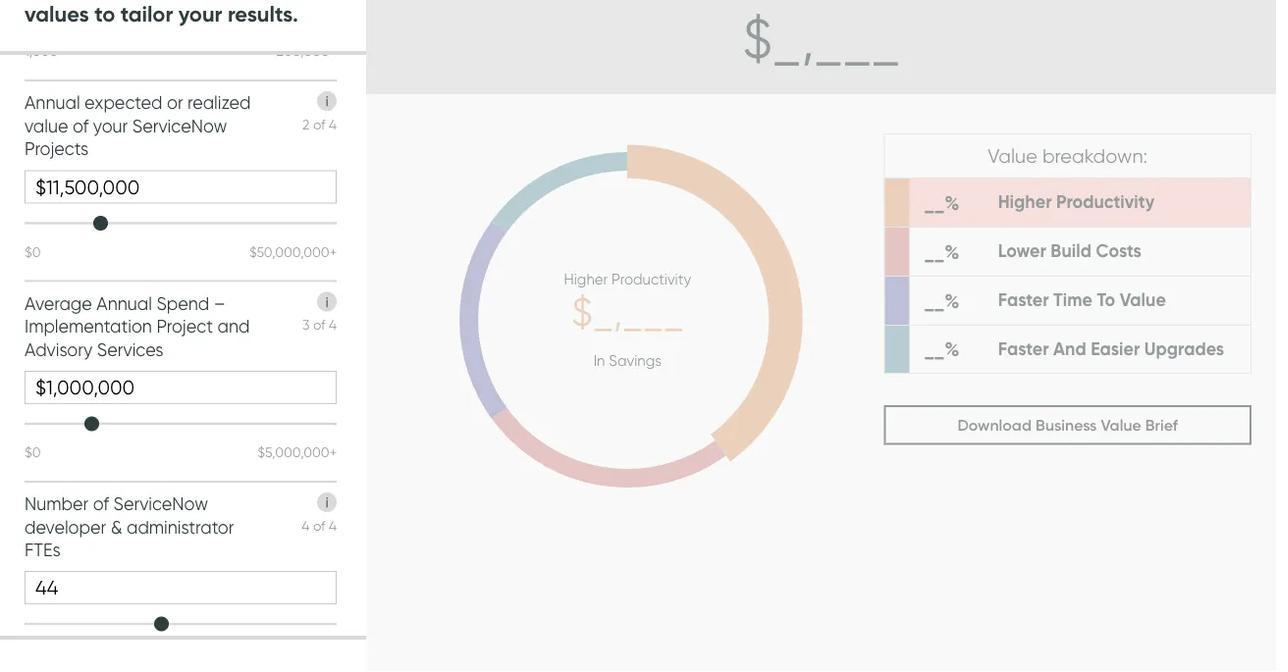 Task type: describe. For each thing, give the bounding box(es) containing it.
of for average annual spend – implementation project and advisory services
[[313, 318, 326, 335]]

i 3 of 4
[[302, 295, 337, 335]]

i for annual expected or realized value of your servicenow projects
[[326, 94, 329, 111]]

tailor
[[121, 1, 173, 28]]

type
[[218, 0, 263, 1]]

sliders
[[122, 0, 186, 1]]

i 4 of 4
[[302, 496, 337, 535]]

or inside move the sliders or type in new values to tailor your results.
[[192, 0, 212, 1]]

number
[[25, 495, 89, 516]]

or inside annual expected or realized value of your servicenow projects
[[167, 93, 183, 115]]

200,000+
[[277, 44, 337, 60]]

project
[[157, 317, 213, 338]]

developer
[[25, 518, 106, 539]]

of for annual expected or realized value of your servicenow projects
[[313, 117, 326, 134]]

2
[[303, 117, 310, 134]]

4 for number of servicenow developer & administrator ftes
[[329, 519, 337, 535]]

move the sliders or type in new values to tailor your results.
[[25, 0, 333, 28]]

4 for average annual spend – implementation project and advisory services
[[329, 318, 337, 335]]

$0 for average annual spend – implementation project and advisory services
[[25, 445, 41, 462]]

i for average annual spend – implementation project and advisory services
[[326, 295, 329, 311]]

move
[[25, 0, 78, 1]]

number of servicenow developer & administrator ftes
[[25, 495, 234, 562]]

servicenow inside number of servicenow developer & administrator ftes
[[113, 495, 208, 516]]

and
[[217, 317, 250, 338]]

–
[[214, 294, 226, 315]]

average
[[25, 294, 92, 315]]

results.
[[228, 1, 298, 28]]

services
[[97, 340, 164, 361]]

to
[[95, 1, 115, 28]]

values
[[25, 1, 89, 28]]

$5,000,000+
[[258, 445, 337, 462]]

of for number of servicenow developer & administrator ftes
[[313, 519, 326, 535]]

of inside annual expected or realized value of your servicenow projects
[[73, 116, 89, 138]]

annual expected or realized value of your servicenow projects
[[25, 93, 251, 161]]

i for number of servicenow developer & administrator ftes
[[326, 496, 329, 512]]

4 for annual expected or realized value of your servicenow projects
[[329, 117, 337, 134]]

of inside number of servicenow developer & administrator ftes
[[93, 495, 109, 516]]

average annual spend – implementation project and advisory services
[[25, 294, 250, 361]]

annual inside annual expected or realized value of your servicenow projects
[[25, 93, 80, 115]]

3
[[302, 318, 310, 335]]

expected
[[85, 93, 163, 115]]

i 2 of 4
[[303, 94, 337, 134]]



Task type: locate. For each thing, give the bounding box(es) containing it.
$0 up the average at the left top of page
[[25, 244, 41, 261]]

of up projects
[[73, 116, 89, 138]]

the
[[84, 0, 117, 1]]

your
[[178, 1, 222, 28], [93, 116, 128, 138]]

1 vertical spatial annual
[[97, 294, 152, 315]]

2 vertical spatial i
[[326, 496, 329, 512]]

None text field
[[25, 171, 337, 205], [25, 372, 337, 405], [25, 573, 337, 606], [25, 171, 337, 205], [25, 372, 337, 405], [25, 573, 337, 606]]

2 $0 from the top
[[25, 445, 41, 462]]

1,000
[[25, 44, 58, 60]]

or left type
[[192, 0, 212, 1]]

0 vertical spatial $0
[[25, 244, 41, 261]]

0 horizontal spatial annual
[[25, 93, 80, 115]]

1 vertical spatial servicenow
[[113, 495, 208, 516]]

of right '3'
[[313, 318, 326, 335]]

1 vertical spatial or
[[167, 93, 183, 115]]

None range field
[[25, 215, 337, 234], [25, 415, 337, 435], [25, 616, 337, 636], [25, 215, 337, 234], [25, 415, 337, 435], [25, 616, 337, 636]]

1 vertical spatial $0
[[25, 445, 41, 462]]

annual up value at the left
[[25, 93, 80, 115]]

i down the $50,000,000+
[[326, 295, 329, 311]]

1 $0 from the top
[[25, 244, 41, 261]]

i down 200,000+
[[326, 94, 329, 111]]

&
[[111, 518, 122, 539]]

$50,000,000+
[[249, 244, 337, 261]]

of inside i 3 of 4
[[313, 318, 326, 335]]

of inside i 2 of 4
[[313, 117, 326, 134]]

0 horizontal spatial or
[[167, 93, 183, 115]]

of
[[73, 116, 89, 138], [313, 117, 326, 134], [313, 318, 326, 335], [93, 495, 109, 516], [313, 519, 326, 535]]

or
[[192, 0, 212, 1], [167, 93, 183, 115]]

your inside annual expected or realized value of your servicenow projects
[[93, 116, 128, 138]]

implementation
[[25, 317, 152, 338]]

projects
[[25, 139, 89, 161]]

1 vertical spatial your
[[93, 116, 128, 138]]

0 vertical spatial servicenow
[[132, 116, 227, 138]]

0 vertical spatial annual
[[25, 93, 80, 115]]

0 horizontal spatial your
[[93, 116, 128, 138]]

4 inside i 2 of 4
[[329, 117, 337, 134]]

i inside i 2 of 4
[[326, 94, 329, 111]]

1 horizontal spatial annual
[[97, 294, 152, 315]]

1 i from the top
[[326, 94, 329, 111]]

4 inside i 3 of 4
[[329, 318, 337, 335]]

of right 2 at the top
[[313, 117, 326, 134]]

1 horizontal spatial your
[[178, 1, 222, 28]]

advisory
[[25, 340, 93, 361]]

new
[[292, 0, 333, 1]]

spend
[[157, 294, 209, 315]]

1 horizontal spatial or
[[192, 0, 212, 1]]

i down "$5,000,000+"
[[326, 496, 329, 512]]

i inside the i 4 of 4
[[326, 496, 329, 512]]

your inside move the sliders or type in new values to tailor your results.
[[178, 1, 222, 28]]

annual inside average annual spend – implementation project and advisory services
[[97, 294, 152, 315]]

1 vertical spatial i
[[326, 295, 329, 311]]

in
[[269, 0, 287, 1]]

of inside the i 4 of 4
[[313, 519, 326, 535]]

$0
[[25, 244, 41, 261], [25, 445, 41, 462]]

0 vertical spatial your
[[178, 1, 222, 28]]

servicenow up administrator
[[113, 495, 208, 516]]

0 vertical spatial or
[[192, 0, 212, 1]]

$0 up number
[[25, 445, 41, 462]]

of down "$5,000,000+"
[[313, 519, 326, 535]]

i
[[326, 94, 329, 111], [326, 295, 329, 311], [326, 496, 329, 512]]

0 vertical spatial i
[[326, 94, 329, 111]]

annual up implementation
[[97, 294, 152, 315]]

your right tailor
[[178, 1, 222, 28]]

realized
[[188, 93, 251, 115]]

or left realized
[[167, 93, 183, 115]]

your down expected
[[93, 116, 128, 138]]

2 i from the top
[[326, 295, 329, 311]]

annual
[[25, 93, 80, 115], [97, 294, 152, 315]]

servicenow
[[132, 116, 227, 138], [113, 495, 208, 516]]

$0 for annual expected or realized value of your servicenow projects
[[25, 244, 41, 261]]

ftes
[[25, 540, 61, 562]]

administrator
[[127, 518, 234, 539]]

servicenow inside annual expected or realized value of your servicenow projects
[[132, 116, 227, 138]]

3 i from the top
[[326, 496, 329, 512]]

i inside i 3 of 4
[[326, 295, 329, 311]]

4
[[329, 117, 337, 134], [329, 318, 337, 335], [302, 519, 310, 535], [329, 519, 337, 535]]

servicenow down realized
[[132, 116, 227, 138]]

of up developer
[[93, 495, 109, 516]]

value
[[25, 116, 68, 138]]



Task type: vqa. For each thing, say whether or not it's contained in the screenshot.
SHAREABLE on the bottom right
no



